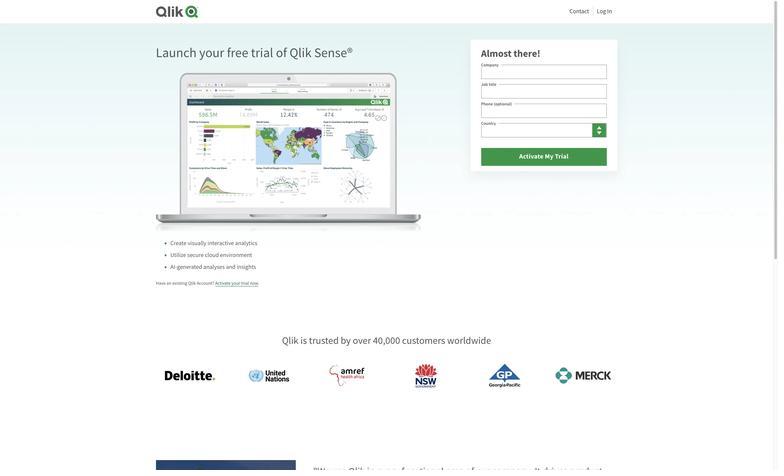 Task type: describe. For each thing, give the bounding box(es) containing it.
2 vertical spatial qlik
[[282, 335, 299, 347]]

job title
[[481, 82, 497, 87]]

phone (optional)
[[481, 101, 512, 107]]

go to the home page. image
[[156, 5, 198, 18]]

qlik customer - deloitte image
[[160, 363, 220, 389]]

log
[[597, 8, 606, 15]]

georgia pacific image
[[475, 363, 534, 389]]

of
[[276, 44, 287, 61]]

account?
[[197, 280, 214, 286]]

utilize secure cloud environment
[[170, 252, 252, 259]]

utilize
[[170, 252, 186, 259]]

0 vertical spatial your
[[199, 44, 224, 61]]

1 vertical spatial trial
[[241, 280, 249, 286]]

is
[[300, 335, 307, 347]]

title
[[489, 82, 497, 87]]

worldwide
[[447, 335, 491, 347]]

trusted
[[309, 335, 339, 347]]

create visually interactive analytics
[[170, 240, 257, 247]]

have
[[156, 280, 166, 286]]

0 vertical spatial trial
[[251, 44, 273, 61]]

visually
[[188, 240, 206, 247]]

phone
[[481, 101, 493, 107]]

over
[[353, 335, 371, 347]]

insights
[[237, 264, 256, 271]]

country
[[481, 121, 496, 126]]

log in
[[597, 8, 612, 15]]

have an existing qlik account? activate your trial now .
[[156, 280, 259, 286]]

job
[[481, 82, 488, 87]]

log in link
[[597, 6, 612, 17]]

existing
[[172, 280, 187, 286]]

almost
[[481, 47, 512, 60]]

qlik customer - volvo image
[[156, 460, 296, 470]]

secure
[[187, 252, 204, 259]]

cloud
[[205, 252, 219, 259]]

Job title text field
[[481, 84, 607, 99]]

there!
[[514, 47, 541, 60]]

launch your free trial of qlik sense®
[[156, 44, 353, 61]]

environment
[[220, 252, 252, 259]]

company
[[481, 62, 499, 68]]

free
[[227, 44, 248, 61]]



Task type: vqa. For each thing, say whether or not it's contained in the screenshot.
Log
yes



Task type: locate. For each thing, give the bounding box(es) containing it.
interactive
[[208, 240, 234, 247]]

customers
[[402, 335, 445, 347]]

now
[[250, 280, 258, 286]]

analyses
[[203, 264, 225, 271]]

.
[[258, 280, 259, 286]]

almost there!
[[481, 47, 541, 60]]

by
[[341, 335, 351, 347]]

in
[[607, 8, 612, 15]]

contact link
[[570, 6, 589, 17]]

qlik left the 'is'
[[282, 335, 299, 347]]

qlik right of
[[290, 44, 312, 61]]

sense®
[[314, 44, 353, 61]]

1 vertical spatial qlik
[[188, 280, 196, 286]]

0 horizontal spatial trial
[[241, 280, 249, 286]]

Phone (optional) text field
[[481, 104, 607, 118]]

your left free
[[199, 44, 224, 61]]

ai-generated analyses and insights
[[170, 264, 256, 271]]

an
[[167, 280, 171, 286]]

0 vertical spatial qlik
[[290, 44, 312, 61]]

trial left now
[[241, 280, 249, 286]]

qlik right the existing on the left
[[188, 280, 196, 286]]

40,000
[[373, 335, 400, 347]]

contact
[[570, 8, 589, 15]]

(optional)
[[494, 101, 512, 107]]

generated
[[177, 264, 202, 271]]

activate
[[215, 280, 231, 286]]

trial left of
[[251, 44, 273, 61]]

ai-
[[170, 264, 177, 271]]

analytics
[[235, 240, 257, 247]]

activate your trial now link
[[215, 280, 258, 287]]

trial
[[251, 44, 273, 61], [241, 280, 249, 286]]

your
[[199, 44, 224, 61], [232, 280, 240, 286]]

qlik is trusted by over 40,000 customers worldwide
[[282, 335, 491, 347]]

your right 'activate'
[[232, 280, 240, 286]]

create
[[170, 240, 186, 247]]

1 horizontal spatial your
[[232, 280, 240, 286]]

and
[[226, 264, 236, 271]]

Company text field
[[481, 65, 607, 79]]

launch
[[156, 44, 197, 61]]

1 vertical spatial your
[[232, 280, 240, 286]]

1 horizontal spatial trial
[[251, 44, 273, 61]]

None submit
[[481, 148, 607, 166]]

0 horizontal spatial your
[[199, 44, 224, 61]]

qlik
[[290, 44, 312, 61], [188, 280, 196, 286], [282, 335, 299, 347]]



